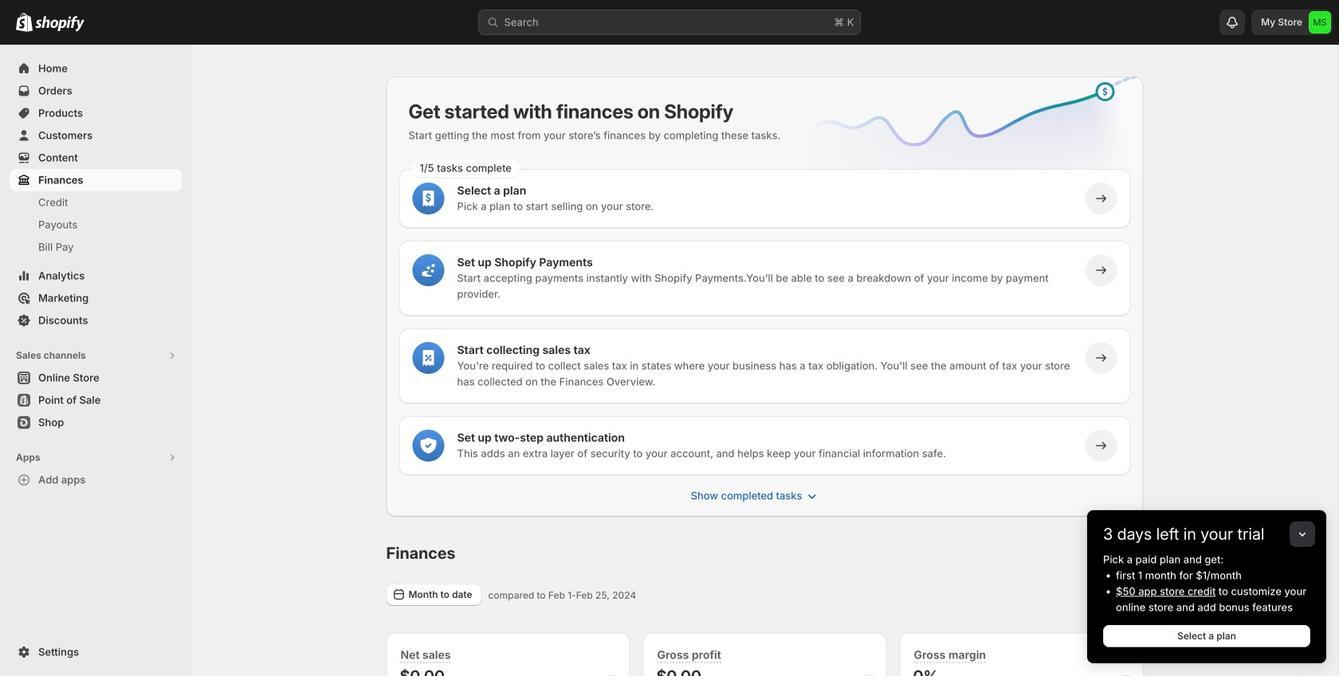 Task type: vqa. For each thing, say whether or not it's contained in the screenshot.
Currency
no



Task type: locate. For each thing, give the bounding box(es) containing it.
select a plan image
[[421, 191, 437, 207]]

line chart image
[[782, 73, 1147, 204]]

set up two-step authentication image
[[421, 438, 437, 454]]



Task type: describe. For each thing, give the bounding box(es) containing it.
set up shopify payments image
[[421, 262, 437, 278]]

my store image
[[1310, 11, 1332, 33]]

shopify image
[[35, 16, 85, 32]]

start collecting sales tax image
[[421, 350, 437, 366]]

shopify image
[[16, 13, 33, 32]]



